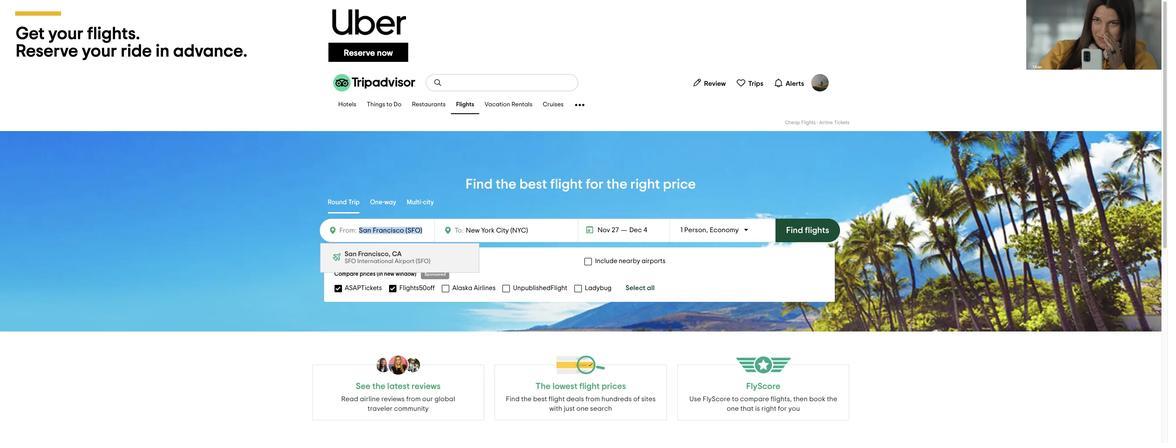 Task type: describe. For each thing, give the bounding box(es) containing it.
restaurants link
[[407, 96, 451, 114]]

find the best flight deals from hundreds of sites with just one search
[[506, 396, 656, 413]]

profile picture image
[[811, 74, 829, 92]]

sfo
[[345, 259, 356, 265]]

review
[[704, 80, 726, 87]]

for
[[586, 178, 604, 192]]

search image
[[434, 79, 442, 87]]

reviews inside "read airline reviews from our global traveler community"
[[382, 396, 405, 403]]

the inside use flyscore to compare flights, then book the one that is right for you
[[827, 396, 838, 403]]

0 horizontal spatial to
[[387, 102, 393, 108]]

lowest
[[553, 383, 578, 391]]

is
[[755, 406, 760, 413]]

0 vertical spatial reviews
[[412, 383, 441, 391]]

for you
[[778, 406, 800, 413]]

sites
[[642, 396, 656, 403]]

flight for deals
[[549, 396, 565, 403]]

hotels link
[[333, 96, 362, 114]]

trips link
[[733, 74, 767, 92]]

with
[[550, 406, 563, 413]]

select
[[626, 285, 646, 292]]

the for see the latest reviews
[[373, 383, 386, 391]]

0 horizontal spatial flights
[[456, 102, 474, 108]]

person
[[685, 227, 707, 234]]

right inside use flyscore to compare flights, then book the one that is right for you
[[762, 406, 777, 413]]

alerts link
[[771, 74, 808, 92]]

find flights
[[787, 226, 830, 235]]

(in
[[377, 272, 383, 278]]

cheap
[[785, 120, 801, 125]]

flights50off
[[400, 285, 435, 292]]

from inside find the best flight deals from hundreds of sites with just one search
[[586, 396, 600, 403]]

the for find the best flight for the right price
[[496, 178, 517, 192]]

trips
[[749, 80, 764, 87]]

to inside use flyscore to compare flights, then book the one that is right for you
[[732, 396, 739, 403]]

unpublishedflight
[[513, 285, 568, 292]]

include
[[595, 258, 618, 265]]

alaska airlines
[[453, 285, 496, 292]]

advertisement region
[[0, 0, 1162, 70]]

one-
[[370, 199, 385, 206]]

multi-city link
[[407, 193, 434, 214]]

find for find flights
[[787, 226, 804, 235]]

one-way
[[370, 199, 396, 206]]

alaska
[[453, 285, 473, 292]]

compare prices (in new window)
[[334, 272, 417, 278]]

latest
[[387, 383, 410, 391]]

all
[[647, 285, 655, 292]]

flight for for
[[550, 178, 583, 192]]

,
[[707, 227, 708, 234]]

multi-city
[[407, 199, 434, 206]]

airports
[[642, 258, 666, 265]]

global
[[435, 396, 455, 403]]

things
[[367, 102, 385, 108]]

price
[[663, 178, 696, 192]]

san
[[345, 251, 357, 258]]

cruises link
[[538, 96, 569, 114]]

use flyscore to compare flights, then book the one that is right for you
[[690, 396, 838, 413]]

round trip link
[[328, 193, 360, 214]]

find flights button
[[776, 219, 841, 243]]

one-way link
[[370, 193, 396, 214]]

sponsored
[[425, 273, 446, 277]]

From where? text field
[[357, 225, 429, 237]]

use
[[690, 396, 702, 403]]

airline
[[820, 120, 833, 125]]

airline
[[360, 396, 380, 403]]

vacation rentals link
[[480, 96, 538, 114]]

one search
[[577, 406, 612, 413]]

vacation rentals
[[485, 102, 533, 108]]

then
[[794, 396, 808, 403]]

way
[[385, 199, 396, 206]]

flyscore inside use flyscore to compare flights, then book the one that is right for you
[[703, 396, 731, 403]]

hotels
[[338, 102, 357, 108]]

do
[[394, 102, 402, 108]]

asaptickets
[[345, 285, 382, 292]]

read airline reviews from our global traveler community
[[341, 396, 455, 413]]

the
[[536, 383, 551, 391]]

1 horizontal spatial flyscore
[[747, 383, 781, 391]]

flight prices
[[580, 383, 626, 391]]

our
[[422, 396, 433, 403]]

find for find the best flight for the right price
[[466, 178, 493, 192]]

prefer nonstop
[[345, 258, 389, 265]]



Task type: locate. For each thing, give the bounding box(es) containing it.
2 horizontal spatial find
[[787, 226, 804, 235]]

1 horizontal spatial flights
[[802, 120, 816, 125]]

0 vertical spatial flight
[[550, 178, 583, 192]]

flights left -
[[802, 120, 816, 125]]

vacation
[[485, 102, 510, 108]]

the inside find the best flight deals from hundreds of sites with just one search
[[521, 396, 532, 403]]

things to do link
[[362, 96, 407, 114]]

1 vertical spatial flights
[[802, 120, 816, 125]]

27
[[612, 227, 619, 234]]

find inside button
[[787, 226, 804, 235]]

0 vertical spatial to
[[387, 102, 393, 108]]

trip
[[348, 199, 360, 206]]

the
[[496, 178, 517, 192], [607, 178, 628, 192], [373, 383, 386, 391], [521, 396, 532, 403], [827, 396, 838, 403]]

flight up with
[[549, 396, 565, 403]]

flight left for
[[550, 178, 583, 192]]

flights link
[[451, 96, 480, 114]]

economy
[[710, 227, 739, 234]]

san francisco, ca sfo international airport (sfo)
[[345, 251, 431, 265]]

to left the do
[[387, 102, 393, 108]]

window)
[[396, 272, 417, 278]]

hundreds
[[602, 396, 632, 403]]

from:
[[339, 227, 357, 234]]

0 vertical spatial right
[[631, 178, 660, 192]]

flyscore
[[747, 383, 781, 391], [703, 396, 731, 403]]

1 vertical spatial right
[[762, 406, 777, 413]]

see
[[356, 383, 371, 391]]

alerts
[[786, 80, 805, 87]]

find the best flight for the right price
[[466, 178, 696, 192]]

review link
[[689, 74, 730, 92]]

find inside find the best flight deals from hundreds of sites with just one search
[[506, 396, 520, 403]]

that
[[741, 406, 754, 413]]

new
[[384, 272, 395, 278]]

4
[[644, 227, 648, 234]]

reviews up traveler community
[[382, 396, 405, 403]]

0 horizontal spatial reviews
[[382, 396, 405, 403]]

see the latest reviews
[[356, 383, 441, 391]]

flights left vacation
[[456, 102, 474, 108]]

to
[[387, 102, 393, 108], [732, 396, 739, 403]]

1 horizontal spatial from
[[586, 396, 600, 403]]

airport
[[395, 259, 415, 265]]

from left our
[[406, 396, 421, 403]]

prefer
[[345, 258, 363, 265]]

find
[[466, 178, 493, 192], [787, 226, 804, 235], [506, 396, 520, 403]]

0 vertical spatial flights
[[456, 102, 474, 108]]

to:
[[455, 227, 464, 234]]

0 vertical spatial best
[[520, 178, 547, 192]]

flyscore up the one
[[703, 396, 731, 403]]

things to do
[[367, 102, 402, 108]]

right
[[631, 178, 660, 192], [762, 406, 777, 413]]

1 vertical spatial find
[[787, 226, 804, 235]]

traveler community
[[368, 406, 429, 413]]

1
[[681, 227, 683, 234]]

nov 27
[[598, 227, 619, 234]]

flyscore up compare
[[747, 383, 781, 391]]

restaurants
[[412, 102, 446, 108]]

francisco,
[[358, 251, 391, 258]]

compare
[[334, 272, 359, 278]]

nonstop
[[365, 258, 389, 265]]

the for find the best flight deals from hundreds of sites with just one search
[[521, 396, 532, 403]]

flights
[[456, 102, 474, 108], [802, 120, 816, 125]]

0 vertical spatial flyscore
[[747, 383, 781, 391]]

tickets
[[834, 120, 850, 125]]

tripadvisor image
[[333, 74, 415, 92]]

round
[[328, 199, 347, 206]]

of
[[634, 396, 640, 403]]

0 horizontal spatial find
[[466, 178, 493, 192]]

include nearby airports
[[595, 258, 666, 265]]

right left price
[[631, 178, 660, 192]]

1 vertical spatial reviews
[[382, 396, 405, 403]]

ca
[[392, 251, 402, 258]]

to up the one
[[732, 396, 739, 403]]

1 from from the left
[[406, 396, 421, 403]]

flights,
[[771, 396, 792, 403]]

rentals
[[512, 102, 533, 108]]

multi-
[[407, 199, 423, 206]]

flight inside find the best flight deals from hundreds of sites with just one search
[[549, 396, 565, 403]]

0 horizontal spatial from
[[406, 396, 421, 403]]

1 horizontal spatial reviews
[[412, 383, 441, 391]]

None search field
[[427, 75, 578, 91]]

airlines
[[474, 285, 496, 292]]

ladybug
[[585, 285, 612, 292]]

best
[[520, 178, 547, 192], [533, 396, 547, 403]]

best for for
[[520, 178, 547, 192]]

flight
[[550, 178, 583, 192], [549, 396, 565, 403]]

cheap flights - airline tickets
[[785, 120, 850, 125]]

from
[[406, 396, 421, 403], [586, 396, 600, 403]]

1 horizontal spatial to
[[732, 396, 739, 403]]

2 from from the left
[[586, 396, 600, 403]]

1 vertical spatial flight
[[549, 396, 565, 403]]

book
[[810, 396, 826, 403]]

best for deals
[[533, 396, 547, 403]]

the lowest flight prices
[[536, 383, 626, 391]]

prices
[[360, 272, 376, 278]]

flights
[[805, 226, 830, 235]]

0 horizontal spatial flyscore
[[703, 396, 731, 403]]

deals
[[567, 396, 584, 403]]

select all
[[626, 285, 655, 292]]

round trip
[[328, 199, 360, 206]]

1 horizontal spatial find
[[506, 396, 520, 403]]

0 vertical spatial find
[[466, 178, 493, 192]]

1 vertical spatial flyscore
[[703, 396, 731, 403]]

0 horizontal spatial right
[[631, 178, 660, 192]]

1 vertical spatial to
[[732, 396, 739, 403]]

best inside find the best flight deals from hundreds of sites with just one search
[[533, 396, 547, 403]]

from up the one search
[[586, 396, 600, 403]]

reviews up our
[[412, 383, 441, 391]]

nearby
[[619, 258, 641, 265]]

2 vertical spatial find
[[506, 396, 520, 403]]

1 person , economy
[[681, 227, 739, 234]]

find for find the best flight deals from hundreds of sites with just one search
[[506, 396, 520, 403]]

1 horizontal spatial right
[[762, 406, 777, 413]]

city
[[423, 199, 434, 206]]

(sfo)
[[416, 259, 431, 265]]

reviews
[[412, 383, 441, 391], [382, 396, 405, 403]]

cruises
[[543, 102, 564, 108]]

To where? text field
[[464, 225, 544, 237]]

right right is
[[762, 406, 777, 413]]

1 vertical spatial best
[[533, 396, 547, 403]]

one
[[727, 406, 739, 413]]

from inside "read airline reviews from our global traveler community"
[[406, 396, 421, 403]]

dec 4
[[630, 227, 648, 234]]



Task type: vqa. For each thing, say whether or not it's contained in the screenshot.
Dec
yes



